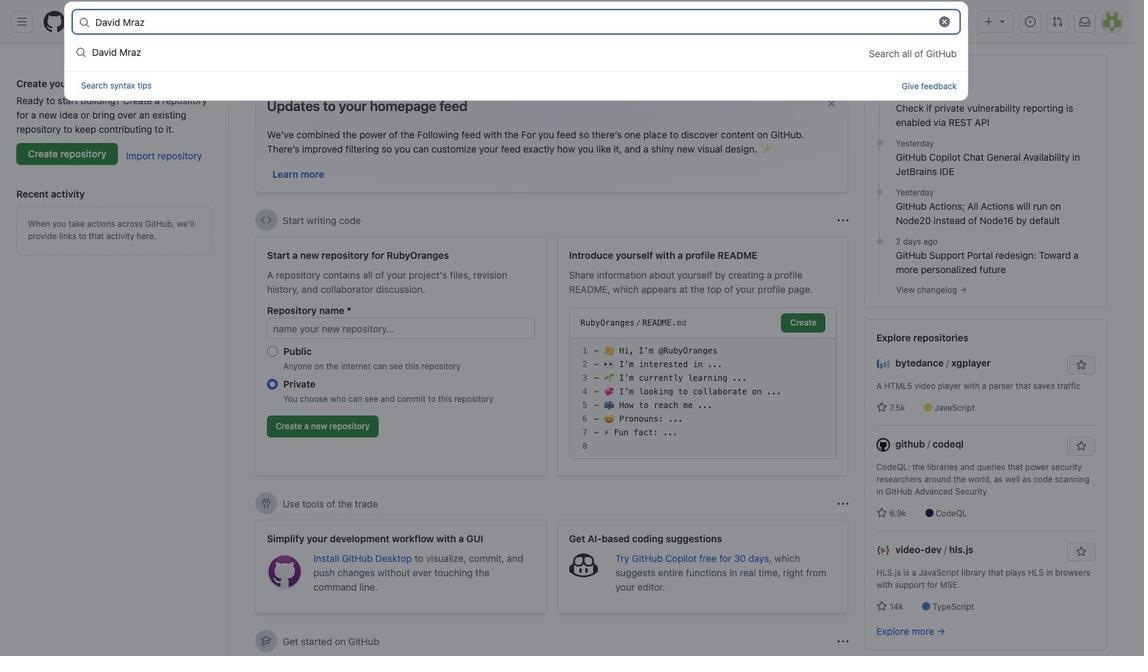 Task type: vqa. For each thing, say whether or not it's contained in the screenshot.
Switch To Tree View link
no



Task type: describe. For each thing, give the bounding box(es) containing it.
notifications image
[[1080, 16, 1091, 27]]

issue opened image
[[1025, 16, 1036, 27]]

star this repository image for @video-dev profile icon
[[1076, 546, 1087, 557]]

star this repository image
[[1076, 360, 1087, 371]]

simplify your development workflow with a gui element
[[255, 520, 547, 614]]

explore element
[[865, 55, 1108, 656]]

get ai-based coding suggestions element
[[558, 520, 849, 614]]

homepage image
[[44, 11, 65, 33]]

@video-dev profile image
[[877, 544, 890, 558]]

why am i seeing this? image
[[838, 636, 849, 647]]

2 dot fill image from the top
[[874, 187, 885, 198]]

plus image
[[984, 16, 995, 27]]

star image for @github profile image
[[877, 508, 888, 518]]

git pull request image
[[1053, 16, 1064, 27]]

x image
[[826, 98, 837, 109]]

@bytedance profile image
[[877, 357, 890, 371]]

name your new repository... text field
[[267, 317, 535, 339]]

none radio inside start a new repository element
[[267, 379, 278, 390]]

mortar board image
[[261, 636, 272, 647]]



Task type: locate. For each thing, give the bounding box(es) containing it.
None text field
[[95, 11, 931, 33]]

0 vertical spatial why am i seeing this? image
[[838, 215, 849, 226]]

none submit inside introduce yourself with a profile readme element
[[782, 313, 826, 332]]

dot fill image
[[874, 138, 885, 149]]

why am i seeing this? image for get ai-based coding suggestions element at the bottom of page
[[838, 498, 849, 509]]

1 star image from the top
[[877, 508, 888, 518]]

introduce yourself with a profile readme element
[[558, 236, 849, 476]]

star this repository image for @github profile image
[[1076, 441, 1087, 452]]

dot fill image
[[874, 89, 885, 99], [874, 187, 885, 198], [874, 236, 885, 247]]

1 why am i seeing this? image from the top
[[838, 215, 849, 226]]

star image
[[877, 508, 888, 518], [877, 601, 888, 612]]

0 vertical spatial star this repository image
[[1076, 441, 1087, 452]]

1 vertical spatial star this repository image
[[1076, 546, 1087, 557]]

dialog
[[64, 1, 969, 101]]

0 vertical spatial star image
[[877, 508, 888, 518]]

code image
[[261, 215, 272, 226]]

None radio
[[267, 379, 278, 390]]

star this repository image
[[1076, 441, 1087, 452], [1076, 546, 1087, 557]]

1 vertical spatial why am i seeing this? image
[[838, 498, 849, 509]]

2 star this repository image from the top
[[1076, 546, 1087, 557]]

2 why am i seeing this? image from the top
[[838, 498, 849, 509]]

tools image
[[261, 498, 272, 509]]

1 vertical spatial dot fill image
[[874, 187, 885, 198]]

star image
[[877, 402, 888, 413]]

1 dot fill image from the top
[[874, 89, 885, 99]]

filter image
[[780, 61, 791, 72]]

2 star image from the top
[[877, 601, 888, 612]]

2 vertical spatial dot fill image
[[874, 236, 885, 247]]

why am i seeing this? image for introduce yourself with a profile readme element
[[838, 215, 849, 226]]

1 vertical spatial star image
[[877, 601, 888, 612]]

None submit
[[782, 313, 826, 332]]

0 vertical spatial dot fill image
[[874, 89, 885, 99]]

None radio
[[267, 346, 278, 357]]

star image for @video-dev profile icon
[[877, 601, 888, 612]]

none radio inside start a new repository element
[[267, 346, 278, 357]]

3 dot fill image from the top
[[874, 236, 885, 247]]

github desktop image
[[267, 554, 303, 589]]

triangle down image
[[997, 16, 1008, 27]]

start a new repository element
[[255, 236, 547, 476]]

star image down @video-dev profile icon
[[877, 601, 888, 612]]

command palette image
[[944, 16, 955, 27]]

@github profile image
[[877, 438, 890, 452]]

1 star this repository image from the top
[[1076, 441, 1087, 452]]

star image up @video-dev profile icon
[[877, 508, 888, 518]]

explore repositories navigation
[[865, 319, 1108, 650]]

why am i seeing this? image
[[838, 215, 849, 226], [838, 498, 849, 509]]



